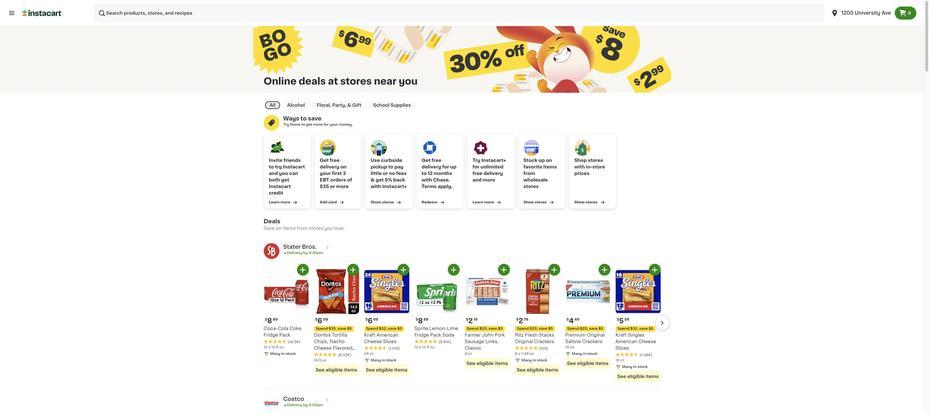 Task type: locate. For each thing, give the bounding box(es) containing it.
add image for doritos tortilla chips, nacho cheese flavored, party size
[[349, 266, 357, 274]]

1 horizontal spatial and
[[473, 178, 482, 182]]

x down coca- at the left of page
[[268, 346, 271, 349]]

see eligible items for doritos tortilla chips, nacho cheese flavored, party size
[[316, 368, 357, 373]]

in down kraft american cheese slices
[[382, 359, 386, 362]]

59
[[625, 318, 630, 322]]

0 horizontal spatial try
[[283, 123, 289, 126]]

8
[[268, 318, 272, 325], [418, 318, 423, 325], [465, 352, 468, 356], [515, 352, 518, 356]]

oz down coca-cola coke fridge pack
[[280, 346, 284, 349]]

to
[[301, 116, 307, 121], [302, 123, 305, 126], [269, 165, 274, 169], [389, 165, 394, 169], [422, 171, 427, 176]]

2 12 x 12 fl oz from the left
[[415, 346, 435, 349]]

(105)
[[540, 347, 549, 351]]

product group containing 4
[[566, 264, 611, 369]]

12 x 12 fl oz down coca-cola coke fridge pack
[[264, 346, 284, 349]]

1 horizontal spatial you
[[325, 226, 333, 231]]

1200 university ave button
[[828, 4, 896, 22]]

see down classic
[[467, 361, 476, 366]]

2 $32, from the left
[[631, 327, 639, 331]]

0 horizontal spatial ct
[[370, 352, 374, 356]]

for inside get free delivery for up to 12 months with chase. terms apply.
[[443, 165, 449, 169]]

1 delivery from the top
[[287, 251, 302, 255]]

product group containing 5
[[616, 264, 661, 382]]

premium original saltine crackers 16 oz
[[566, 333, 605, 349]]

by
[[303, 251, 308, 255], [303, 404, 308, 407]]

$ left 79
[[517, 318, 519, 322]]

items inside stock up on favorite items from wholesale stores
[[544, 165, 557, 169]]

show stores for stores
[[524, 201, 547, 204]]

0 horizontal spatial fridge
[[264, 333, 278, 338]]

spend down $ 6 69
[[366, 327, 378, 331]]

add image
[[299, 266, 307, 274], [400, 266, 408, 274], [601, 266, 609, 274], [651, 266, 659, 274]]

1 horizontal spatial up
[[539, 158, 545, 163]]

2 learn from the left
[[473, 201, 484, 204]]

1 horizontal spatial $ 8 89
[[416, 318, 429, 325]]

0 vertical spatial try
[[283, 123, 289, 126]]

1 by from the top
[[303, 251, 308, 255]]

many in stock for 6
[[371, 359, 397, 362]]

1 horizontal spatial $20,
[[530, 327, 538, 331]]

6 left 09
[[318, 318, 323, 325]]

2 product group from the left
[[314, 264, 359, 376]]

2
[[469, 318, 473, 325], [519, 318, 523, 325]]

0 horizontal spatial for
[[324, 123, 329, 126]]

1 vertical spatial up
[[451, 165, 457, 169]]

0 vertical spatial on
[[546, 158, 552, 163]]

$ left 59
[[617, 318, 620, 322]]

2 spend $20, save $5 from the left
[[568, 327, 604, 331]]

these
[[290, 123, 301, 126]]

1 horizontal spatial pack
[[430, 333, 442, 338]]

learn
[[269, 201, 280, 204], [473, 201, 484, 204]]

2 horizontal spatial delivery
[[484, 171, 503, 176]]

2 delivery from the top
[[287, 404, 302, 407]]

1 horizontal spatial fl
[[427, 346, 430, 349]]

0 vertical spatial or
[[383, 171, 388, 176]]

see eligible items button down 1.48
[[515, 365, 560, 376]]

0 vertical spatial 16
[[566, 346, 570, 349]]

stock
[[286, 352, 296, 356], [588, 352, 598, 356], [386, 359, 397, 362], [537, 359, 548, 362], [638, 365, 648, 369]]

sprite lemon-lime fridge pack soda
[[415, 326, 459, 338]]

5 $5 from the left
[[649, 327, 654, 331]]

& left the gift
[[348, 103, 351, 107]]

1 vertical spatial and
[[473, 178, 482, 182]]

$ inside $ 2 19
[[466, 318, 469, 322]]

1 $20, from the left
[[480, 327, 488, 331]]

1 show from the left
[[371, 201, 381, 204]]

pack inside coca-cola coke fridge pack
[[280, 333, 291, 338]]

many down 24 ct
[[371, 359, 381, 362]]

pack inside sprite lemon-lime fridge pack soda
[[430, 333, 442, 338]]

see eligible items button down (1.06k) on the right
[[616, 371, 661, 382]]

slices up the 16 ct
[[616, 346, 630, 351]]

6 spend from the left
[[618, 327, 630, 331]]

up up months at the left of page
[[451, 165, 457, 169]]

1 horizontal spatial for
[[443, 165, 449, 169]]

apply.
[[438, 184, 453, 189]]

see down 8 x 1.48 oz
[[517, 368, 526, 373]]

1 horizontal spatial original
[[587, 333, 605, 338]]

$5 up stacks
[[549, 327, 553, 331]]

slices
[[383, 340, 397, 344], [616, 346, 630, 351]]

eligible down farmer john pork sausage links, classic 8 ct
[[477, 361, 494, 366]]

0 vertical spatial &
[[348, 103, 351, 107]]

farmer john pork sausage links, classic 8 ct
[[465, 333, 505, 356]]

see down 24 ct
[[366, 368, 375, 373]]

fl
[[276, 346, 279, 349], [427, 346, 430, 349]]

0 vertical spatial american
[[377, 333, 399, 338]]

see eligible items button for doritos tortilla chips, nacho cheese flavored, party size
[[314, 365, 359, 376]]

1 12 x 12 fl oz from the left
[[264, 346, 284, 349]]

0 horizontal spatial or
[[330, 184, 335, 189]]

on up 3
[[341, 165, 347, 169]]

$ left 09
[[315, 318, 318, 322]]

pork
[[495, 333, 505, 338]]

add card
[[320, 201, 337, 204]]

1 horizontal spatial get
[[422, 158, 431, 163]]

$ 8 89 for sprite
[[416, 318, 429, 325]]

add image for ritz fresh stacks original crackers
[[550, 266, 559, 274]]

0 vertical spatial slices
[[383, 340, 397, 344]]

x for coca-cola coke fridge pack
[[268, 346, 271, 349]]

2 add image from the left
[[400, 266, 408, 274]]

with inside use curbside pickup to pay little or no fees & get 5% back with instacart+
[[371, 184, 381, 189]]

see for premium original saltine crackers
[[567, 361, 576, 366]]

items for doritos tortilla chips, nacho cheese flavored, party size
[[344, 368, 357, 373]]

delivery
[[287, 251, 302, 255], [287, 404, 302, 407]]

1 vertical spatial delivery
[[287, 404, 302, 407]]

1 vertical spatial original
[[515, 340, 533, 344]]

many in stock down 1.48
[[522, 359, 548, 362]]

1 horizontal spatial spend $32, save $5
[[618, 327, 654, 331]]

$5 for ritz fresh stacks original crackers
[[549, 327, 553, 331]]

and up 'both'
[[269, 171, 278, 176]]

x
[[268, 346, 271, 349], [419, 346, 422, 349], [519, 352, 521, 356]]

2 vertical spatial with
[[371, 184, 381, 189]]

0 horizontal spatial $20,
[[480, 327, 488, 331]]

1 vertical spatial from
[[297, 226, 308, 231]]

12 x 12 fl oz for coca-cola coke fridge pack
[[264, 346, 284, 349]]

3 $ from the left
[[366, 318, 368, 322]]

2 horizontal spatial with
[[575, 165, 585, 169]]

fridge inside coca-cola coke fridge pack
[[264, 333, 278, 338]]

0 horizontal spatial crackers
[[534, 340, 555, 344]]

6 left the 69
[[368, 318, 373, 325]]

cheese inside doritos tortilla chips, nacho cheese flavored, party size
[[314, 346, 332, 351]]

3 add image from the left
[[601, 266, 609, 274]]

many down 1.48
[[522, 359, 532, 362]]

eligible down (1.06k) on the right
[[628, 375, 645, 379]]

get free delivery on your first 3 ebt orders of $35 or more
[[320, 158, 352, 189]]

kraft american cheese slices
[[364, 333, 399, 344]]

kraft down 5
[[616, 333, 627, 338]]

0 horizontal spatial kraft
[[364, 333, 376, 338]]

2 kraft from the left
[[616, 333, 627, 338]]

$3
[[498, 327, 503, 331]]

for left unlimited
[[473, 165, 480, 169]]

spend
[[316, 327, 328, 331], [366, 327, 378, 331], [467, 327, 479, 331], [517, 327, 529, 331], [568, 327, 580, 331], [618, 327, 630, 331]]

or right $35
[[330, 184, 335, 189]]

1 vertical spatial your
[[320, 171, 331, 176]]

1 add image from the left
[[299, 266, 307, 274]]

2 learn more from the left
[[473, 201, 494, 204]]

sprite
[[415, 326, 428, 331]]

fridge for sprite lemon-lime fridge pack soda
[[415, 333, 429, 338]]

save up the singles
[[640, 327, 648, 331]]

2 6 from the left
[[368, 318, 373, 325]]

1 horizontal spatial or
[[383, 171, 388, 176]]

0 vertical spatial delivery
[[287, 251, 302, 255]]

spend $32, save $5 for 5
[[618, 327, 654, 331]]

1 horizontal spatial crackers
[[583, 340, 603, 344]]

eligible down (1.01k)
[[376, 368, 393, 373]]

1 fridge from the left
[[264, 333, 278, 338]]

1 crackers from the left
[[534, 340, 555, 344]]

cheese down the singles
[[639, 340, 657, 344]]

6 $ from the left
[[517, 318, 519, 322]]

None search field
[[94, 4, 825, 22]]

1 fl from the left
[[276, 346, 279, 349]]

with down little in the top of the page
[[371, 184, 381, 189]]

& inside 'link'
[[348, 103, 351, 107]]

16 down kraft singles american cheese slices
[[616, 359, 620, 362]]

2 vertical spatial you
[[325, 226, 333, 231]]

1 get from the left
[[320, 158, 329, 163]]

instacart+ inside use curbside pickup to pay little or no fees & get 5% back with instacart+
[[382, 184, 407, 189]]

5 product group from the left
[[465, 264, 510, 369]]

more inside ways to save try these to get more for your money.
[[313, 123, 323, 126]]

original inside premium original saltine crackers 16 oz
[[587, 333, 605, 338]]

2 crackers from the left
[[583, 340, 603, 344]]

4 add image from the left
[[550, 266, 559, 274]]

1 learn more from the left
[[269, 201, 291, 204]]

pack down lemon-
[[430, 333, 442, 338]]

0 horizontal spatial cheese
[[314, 346, 332, 351]]

use curbside pickup to pay little or no fees & get 5% back with instacart+
[[371, 158, 407, 189]]

ways to save try these to get more for your money.
[[283, 116, 353, 126]]

1 horizontal spatial from
[[524, 171, 535, 176]]

0 horizontal spatial original
[[515, 340, 533, 344]]

09
[[323, 318, 328, 322]]

16 inside premium original saltine crackers 16 oz
[[566, 346, 570, 349]]

more
[[313, 123, 323, 126], [483, 178, 496, 182], [336, 184, 349, 189], [281, 201, 291, 204], [485, 201, 494, 204]]

5 $ from the left
[[466, 318, 469, 322]]

1 vertical spatial by
[[303, 404, 308, 407]]

for down 'floral,'
[[324, 123, 329, 126]]

you for deals
[[325, 226, 333, 231]]

x down sprite
[[419, 346, 422, 349]]

eligible down 1.48
[[527, 368, 544, 373]]

eligible
[[477, 361, 494, 366], [577, 361, 595, 366], [326, 368, 343, 373], [376, 368, 393, 373], [527, 368, 544, 373], [628, 375, 645, 379]]

24 ct
[[364, 352, 374, 356]]

fridge inside sprite lemon-lime fridge pack soda
[[415, 333, 429, 338]]

0 horizontal spatial 2
[[469, 318, 473, 325]]

2 spend $32, save $5 from the left
[[618, 327, 654, 331]]

2 show from the left
[[524, 201, 534, 204]]

2 fridge from the left
[[415, 333, 429, 338]]

from down favorite
[[524, 171, 535, 176]]

get inside get free delivery on your first 3 ebt orders of $35 or more
[[320, 158, 329, 163]]

love.
[[334, 226, 345, 231]]

0 horizontal spatial and
[[269, 171, 278, 176]]

see eligible items button down farmer john pork sausage links, classic 8 ct
[[465, 358, 510, 369]]

1 vertical spatial you
[[279, 171, 288, 176]]

2 horizontal spatial ct
[[621, 359, 625, 362]]

see down the 16 ct
[[618, 375, 627, 379]]

show down 'wholesale'
[[524, 201, 534, 204]]

2 89 from the left
[[424, 318, 429, 322]]

2 $5 from the left
[[398, 327, 402, 331]]

eligible down premium original saltine crackers 16 oz
[[577, 361, 595, 366]]

$ inside $ 6 09
[[315, 318, 318, 322]]

4 add image from the left
[[651, 266, 659, 274]]

4 $5 from the left
[[599, 327, 604, 331]]

see for ritz fresh stacks original crackers
[[517, 368, 526, 373]]

kraft for 6
[[364, 333, 376, 338]]

original
[[587, 333, 605, 338], [515, 340, 533, 344]]

1 89 from the left
[[273, 318, 278, 322]]

0 horizontal spatial 16
[[566, 346, 570, 349]]

0 vertical spatial with
[[575, 165, 585, 169]]

2 2 from the left
[[519, 318, 523, 325]]

24
[[364, 352, 369, 356]]

items left the 16 ct
[[596, 361, 609, 366]]

get inside use curbside pickup to pay little or no fees & get 5% back with instacart+
[[376, 178, 384, 182]]

2 vertical spatial on
[[276, 226, 282, 231]]

instacart
[[283, 165, 305, 169], [269, 184, 291, 189]]

see eligible items button
[[465, 358, 510, 369], [566, 358, 611, 369], [314, 365, 359, 376], [364, 365, 410, 376], [515, 365, 560, 376], [616, 371, 661, 382]]

x for sprite lemon-lime fridge pack soda
[[419, 346, 422, 349]]

items up stater
[[283, 226, 296, 231]]

no
[[389, 171, 395, 176]]

spend for kraft american cheese slices
[[366, 327, 378, 331]]

2 horizontal spatial show
[[575, 201, 585, 204]]

1 horizontal spatial free
[[432, 158, 442, 163]]

3 $20, from the left
[[580, 327, 589, 331]]

from
[[524, 171, 535, 176], [297, 226, 308, 231]]

$20,
[[480, 327, 488, 331], [530, 327, 538, 331], [580, 327, 589, 331]]

spend $32, save $5
[[366, 327, 402, 331], [618, 327, 654, 331]]

online deals at stores near you main content
[[0, 0, 925, 413]]

friends
[[284, 158, 301, 163]]

1 kraft from the left
[[364, 333, 376, 338]]

oz inside premium original saltine crackers 16 oz
[[571, 346, 575, 349]]

delivery inside get free delivery for up to 12 months with chase. terms apply.
[[422, 165, 442, 169]]

show for no
[[371, 201, 381, 204]]

chase.
[[433, 178, 450, 182]]

wholesale
[[524, 178, 548, 182]]

in for 5
[[634, 365, 637, 369]]

you inside invite friends to try instacart and you can both get instacart credit
[[279, 171, 288, 176]]

get free delivery for up to 12 months with chase. terms apply.
[[422, 158, 457, 189]]

kraft inside kraft singles american cheese slices
[[616, 333, 627, 338]]

costco
[[283, 397, 304, 402]]

2 $ from the left
[[315, 318, 318, 322]]

items down "(105)"
[[545, 368, 559, 373]]

1 vertical spatial or
[[330, 184, 335, 189]]

$32, up the singles
[[631, 327, 639, 331]]

1 horizontal spatial show stores
[[524, 201, 547, 204]]

7 $ from the left
[[567, 318, 569, 322]]

$ inside the $ 2 79
[[517, 318, 519, 322]]

in
[[282, 352, 285, 356], [583, 352, 587, 356], [382, 359, 386, 362], [533, 359, 536, 362], [634, 365, 637, 369]]

$ 8 89 up coca- at the left of page
[[265, 318, 278, 325]]

item carousel region
[[255, 264, 670, 386]]

5 spend from the left
[[568, 327, 580, 331]]

0 horizontal spatial free
[[330, 158, 340, 163]]

pay
[[395, 165, 404, 169]]

0 horizontal spatial up
[[451, 165, 457, 169]]

0 horizontal spatial you
[[279, 171, 288, 176]]

in for 2
[[533, 359, 536, 362]]

many
[[270, 352, 281, 356], [572, 352, 583, 356], [371, 359, 381, 362], [522, 359, 532, 362], [623, 365, 633, 369]]

2 horizontal spatial $20,
[[580, 327, 589, 331]]

free
[[330, 158, 340, 163], [432, 158, 442, 163], [473, 171, 483, 176]]

spend $32, save $5 up kraft american cheese slices
[[366, 327, 402, 331]]

delivery for costco
[[287, 404, 302, 407]]

invite friends to try instacart and you can both get instacart credit
[[269, 158, 305, 195]]

0 horizontal spatial 89
[[273, 318, 278, 322]]

1 vertical spatial 16
[[616, 359, 620, 362]]

1 6 from the left
[[318, 318, 323, 325]]

7 product group from the left
[[566, 264, 611, 369]]

1 horizontal spatial fridge
[[415, 333, 429, 338]]

your
[[330, 123, 338, 126], [320, 171, 331, 176]]

$ for premium original saltine crackers
[[567, 318, 569, 322]]

6
[[318, 318, 323, 325], [368, 318, 373, 325]]

free inside try instacart+ for unlimited free delivery and more
[[473, 171, 483, 176]]

crackers inside premium original saltine crackers 16 oz
[[583, 340, 603, 344]]

show down prices
[[575, 201, 585, 204]]

$5 up (1.01k)
[[398, 327, 402, 331]]

$ inside $ 6 69
[[366, 318, 368, 322]]

from inside stock up on favorite items from wholesale stores
[[524, 171, 535, 176]]

see down saltine
[[567, 361, 576, 366]]

$ inside $ 4 49
[[567, 318, 569, 322]]

more down unlimited
[[483, 178, 496, 182]]

0 vertical spatial from
[[524, 171, 535, 176]]

save for premium original saltine crackers
[[589, 327, 598, 331]]

spend $32, save $5 up the singles
[[618, 327, 654, 331]]

$ 2 79
[[517, 318, 529, 325]]

3 add image from the left
[[500, 266, 508, 274]]

crackers down premium
[[583, 340, 603, 344]]

see eligible items button for ritz fresh stacks original crackers
[[515, 365, 560, 376]]

8 product group from the left
[[616, 264, 661, 382]]

1 spend $32, save $5 from the left
[[366, 327, 402, 331]]

save for kraft american cheese slices
[[388, 327, 397, 331]]

spend up doritos
[[316, 327, 328, 331]]

2 horizontal spatial x
[[519, 352, 521, 356]]

4
[[569, 318, 574, 325]]

0 horizontal spatial x
[[268, 346, 271, 349]]

spend $20, save $5
[[517, 327, 553, 331], [568, 327, 604, 331]]

$20, up fresh
[[530, 327, 538, 331]]

fridge down coca- at the left of page
[[264, 333, 278, 338]]

0 horizontal spatial $32,
[[379, 327, 387, 331]]

2 horizontal spatial free
[[473, 171, 483, 176]]

from inside deals save on items from stores you love.
[[297, 226, 308, 231]]

1 horizontal spatial learn
[[473, 201, 484, 204]]

0 vertical spatial by
[[303, 251, 308, 255]]

1 $32, from the left
[[379, 327, 387, 331]]

see eligible items button for premium original saltine crackers
[[566, 358, 611, 369]]

0 horizontal spatial fl
[[276, 346, 279, 349]]

get down the can
[[281, 178, 289, 182]]

cheese up 24 ct
[[364, 340, 382, 344]]

add image for 5
[[651, 266, 659, 274]]

0 vertical spatial your
[[330, 123, 338, 126]]

on
[[546, 158, 552, 163], [341, 165, 347, 169], [276, 226, 282, 231]]

on inside get free delivery on your first 3 ebt orders of $35 or more
[[341, 165, 347, 169]]

$5 for doritos tortilla chips, nacho cheese flavored, party size
[[347, 327, 352, 331]]

by for stater bros.
[[303, 251, 308, 255]]

$ for doritos tortilla chips, nacho cheese flavored, party size
[[315, 318, 318, 322]]

eligible for doritos tortilla chips, nacho cheese flavored, party size
[[326, 368, 343, 373]]

0 horizontal spatial delivery
[[320, 165, 340, 169]]

0 horizontal spatial slices
[[383, 340, 397, 344]]

many in stock down (1.01k)
[[371, 359, 397, 362]]

items for farmer john pork sausage links, classic
[[495, 361, 508, 366]]

4 product group from the left
[[415, 264, 460, 350]]

coke
[[290, 326, 302, 331]]

stores
[[340, 76, 372, 86], [588, 158, 604, 163], [524, 184, 539, 189], [382, 201, 394, 204], [535, 201, 547, 204], [586, 201, 598, 204], [309, 226, 323, 231]]

up up favorite
[[539, 158, 545, 163]]

(6.02k)
[[338, 354, 352, 357]]

1 horizontal spatial delivery
[[422, 165, 442, 169]]

2 spend from the left
[[366, 327, 378, 331]]

1 2 from the left
[[469, 318, 473, 325]]

2 $ 8 89 from the left
[[416, 318, 429, 325]]

you for invite
[[279, 171, 288, 176]]

in down kraft singles american cheese slices
[[634, 365, 637, 369]]

2 fl from the left
[[427, 346, 430, 349]]

1 horizontal spatial ct
[[468, 352, 472, 356]]

$ left the 69
[[366, 318, 368, 322]]

$5 up premium original saltine crackers 16 oz
[[599, 327, 604, 331]]

sausage
[[465, 340, 485, 344]]

2 pack from the left
[[430, 333, 442, 338]]

on right save on the bottom left
[[276, 226, 282, 231]]

on inside deals save on items from stores you love.
[[276, 226, 282, 231]]

in for 6
[[382, 359, 386, 362]]

by left 5:00pm
[[303, 404, 308, 407]]

items down (6.02k)
[[344, 368, 357, 373]]

1 learn from the left
[[269, 201, 280, 204]]

add image
[[349, 266, 357, 274], [450, 266, 458, 274], [500, 266, 508, 274], [550, 266, 559, 274]]

items down (1.01k)
[[395, 368, 408, 373]]

★★★★★
[[264, 340, 287, 344], [264, 340, 287, 344], [415, 340, 438, 344], [415, 340, 438, 344], [364, 346, 387, 351], [364, 346, 387, 351], [515, 346, 538, 351], [515, 346, 538, 351], [314, 353, 337, 357], [314, 353, 337, 357], [616, 353, 639, 357], [616, 353, 639, 357]]

free inside get free delivery on your first 3 ebt orders of $35 or more
[[330, 158, 340, 163]]

2 horizontal spatial you
[[399, 76, 418, 86]]

in down 8 x 1.48 oz
[[533, 359, 536, 362]]

2 by from the top
[[303, 404, 308, 407]]

free inside get free delivery for up to 12 months with chase. terms apply.
[[432, 158, 442, 163]]

Search field
[[94, 4, 825, 22]]

instacart+ up unlimited
[[482, 158, 507, 163]]

school supplies link
[[369, 101, 416, 109]]

1 $5 from the left
[[347, 327, 352, 331]]

3 spend from the left
[[467, 327, 479, 331]]

1 horizontal spatial $32,
[[631, 327, 639, 331]]

see eligible items down (1.01k)
[[366, 368, 408, 373]]

eligible for kraft singles american cheese slices
[[628, 375, 645, 379]]

1 show stores from the left
[[371, 201, 394, 204]]

2 horizontal spatial for
[[473, 165, 480, 169]]

spend $20, save $5 for 2
[[517, 327, 553, 331]]

you
[[399, 76, 418, 86], [279, 171, 288, 176], [325, 226, 333, 231]]

more down 'floral,'
[[313, 123, 323, 126]]

delivery inside get free delivery on your first 3 ebt orders of $35 or more
[[320, 165, 340, 169]]

see for kraft american cheese slices
[[366, 368, 375, 373]]

eligible for kraft american cheese slices
[[376, 368, 393, 373]]

your inside ways to save try these to get more for your money.
[[330, 123, 338, 126]]

with inside get free delivery for up to 12 months with chase. terms apply.
[[422, 178, 432, 182]]

$5 for kraft singles american cheese slices
[[649, 327, 654, 331]]

1 horizontal spatial american
[[616, 340, 638, 344]]

0 horizontal spatial 12 x 12 fl oz
[[264, 346, 284, 349]]

spend up ritz at the right
[[517, 327, 529, 331]]

89 up coca- at the left of page
[[273, 318, 278, 322]]

0 vertical spatial instacart+
[[482, 158, 507, 163]]

$ up sprite
[[416, 318, 418, 322]]

$ inside $ 5 59
[[617, 318, 620, 322]]

see for farmer john pork sausage links, classic
[[467, 361, 476, 366]]

2 horizontal spatial on
[[546, 158, 552, 163]]

1 spend $20, save $5 from the left
[[517, 327, 553, 331]]

8 up coca- at the left of page
[[268, 318, 272, 325]]

many in stock for 2
[[522, 359, 548, 362]]

1 horizontal spatial cheese
[[364, 340, 382, 344]]

0 horizontal spatial learn
[[269, 201, 280, 204]]

online deals at stores near you
[[264, 76, 418, 86]]

kraft for 5
[[616, 333, 627, 338]]

you right near
[[399, 76, 418, 86]]

3 $5 from the left
[[549, 327, 553, 331]]

1 horizontal spatial get
[[306, 123, 312, 126]]

stock for 5
[[638, 365, 648, 369]]

save up tortilla
[[338, 327, 347, 331]]

cheese inside kraft singles american cheese slices
[[639, 340, 657, 344]]

8 $ from the left
[[617, 318, 620, 322]]

nacho
[[330, 340, 345, 344]]

1 vertical spatial on
[[341, 165, 347, 169]]

save for doritos tortilla chips, nacho cheese flavored, party size
[[338, 327, 347, 331]]

eligible for farmer john pork sausage links, classic
[[477, 361, 494, 366]]

delivery down stater
[[287, 251, 302, 255]]

1 horizontal spatial show
[[524, 201, 534, 204]]

1 horizontal spatial 2
[[519, 318, 523, 325]]

1 pack from the left
[[280, 333, 291, 338]]

0 horizontal spatial learn more
[[269, 201, 291, 204]]

for inside ways to save try these to get more for your money.
[[324, 123, 329, 126]]

2 $20, from the left
[[530, 327, 538, 331]]

0 horizontal spatial instacart+
[[382, 184, 407, 189]]

stock for 2
[[537, 359, 548, 362]]

all
[[270, 103, 276, 107]]

1 horizontal spatial 6
[[368, 318, 373, 325]]

get
[[306, 123, 312, 126], [281, 178, 289, 182], [376, 178, 384, 182]]

your left money.
[[330, 123, 338, 126]]

on inside stock up on favorite items from wholesale stores
[[546, 158, 552, 163]]

up inside get free delivery for up to 12 months with chase. terms apply.
[[451, 165, 457, 169]]

0 vertical spatial original
[[587, 333, 605, 338]]

fl down sprite lemon-lime fridge pack soda
[[427, 346, 430, 349]]

89 for coca-
[[273, 318, 278, 322]]

4 spend from the left
[[517, 327, 529, 331]]

more inside get free delivery on your first 3 ebt orders of $35 or more
[[336, 184, 349, 189]]

$20, for premium original saltine crackers
[[580, 327, 589, 331]]

2 get from the left
[[422, 158, 431, 163]]

0 horizontal spatial on
[[276, 226, 282, 231]]

0 horizontal spatial spend $32, save $5
[[366, 327, 402, 331]]

many for 2
[[522, 359, 532, 362]]

$20, up john
[[480, 327, 488, 331]]

items for ritz fresh stacks original crackers
[[545, 368, 559, 373]]

add
[[320, 201, 328, 204]]

you inside deals save on items from stores you love.
[[325, 226, 333, 231]]

in-
[[586, 165, 593, 169]]

original right premium
[[587, 333, 605, 338]]

up
[[539, 158, 545, 163], [451, 165, 457, 169]]

0 vertical spatial you
[[399, 76, 418, 86]]

1 $ 8 89 from the left
[[265, 318, 278, 325]]

9 button
[[896, 7, 917, 20]]

$ 8 89
[[265, 318, 278, 325], [416, 318, 429, 325]]

show
[[371, 201, 381, 204], [524, 201, 534, 204], [575, 201, 585, 204]]

product group
[[264, 264, 309, 357], [314, 264, 359, 376], [364, 264, 410, 376], [415, 264, 460, 350], [465, 264, 510, 369], [515, 264, 560, 376], [566, 264, 611, 369], [616, 264, 661, 382]]

online
[[264, 76, 297, 86]]

learn more
[[269, 201, 291, 204], [473, 201, 494, 204]]

you left love.
[[325, 226, 333, 231]]

deals
[[299, 76, 326, 86]]

spend $20, save $5 up premium
[[568, 327, 604, 331]]

try
[[283, 123, 289, 126], [473, 158, 481, 163]]

0 horizontal spatial show
[[371, 201, 381, 204]]

$ 8 89 up sprite
[[416, 318, 429, 325]]

show stores
[[371, 201, 394, 204], [524, 201, 547, 204], [575, 201, 598, 204]]

1 horizontal spatial slices
[[616, 346, 630, 351]]

1 spend from the left
[[316, 327, 328, 331]]

items right favorite
[[544, 165, 557, 169]]

save up kraft american cheese slices
[[388, 327, 397, 331]]

saltine
[[566, 340, 581, 344]]

pack for cola
[[280, 333, 291, 338]]

items down links,
[[495, 361, 508, 366]]

ct right 24
[[370, 352, 374, 356]]

0 horizontal spatial $ 8 89
[[265, 318, 278, 325]]

show stores down 'wholesale'
[[524, 201, 547, 204]]

spend for doritos tortilla chips, nacho cheese flavored, party size
[[316, 327, 328, 331]]

12 x 12 fl oz
[[264, 346, 284, 349], [415, 346, 435, 349]]

unlimited
[[481, 165, 504, 169]]

1 add image from the left
[[349, 266, 357, 274]]

2 show stores from the left
[[524, 201, 547, 204]]

$ up coca- at the left of page
[[265, 318, 268, 322]]

get inside ways to save try these to get more for your money.
[[306, 123, 312, 126]]

14.5
[[314, 359, 322, 362]]

get down little in the top of the page
[[376, 178, 384, 182]]

1 $ from the left
[[265, 318, 268, 322]]

for
[[324, 123, 329, 126], [443, 165, 449, 169], [473, 165, 480, 169]]

$ for kraft american cheese slices
[[366, 318, 368, 322]]

kraft inside kraft american cheese slices
[[364, 333, 376, 338]]

0 vertical spatial and
[[269, 171, 278, 176]]

get inside get free delivery for up to 12 months with chase. terms apply.
[[422, 158, 431, 163]]

see eligible items for premium original saltine crackers
[[567, 361, 609, 366]]



Task type: describe. For each thing, give the bounding box(es) containing it.
8 up sprite
[[418, 318, 423, 325]]

ct for 5
[[621, 359, 625, 362]]

premium
[[566, 333, 586, 338]]

ebt
[[320, 178, 329, 182]]

american inside kraft singles american cheese slices
[[616, 340, 638, 344]]

or inside get free delivery on your first 3 ebt orders of $35 or more
[[330, 184, 335, 189]]

instacart logo image
[[22, 9, 61, 17]]

doritos
[[314, 333, 331, 338]]

tortilla
[[332, 333, 348, 338]]

79
[[524, 318, 529, 322]]

store
[[593, 165, 605, 169]]

many in stock down (14.5k)
[[270, 352, 296, 356]]

3 show stores from the left
[[575, 201, 598, 204]]

89 for sprite
[[424, 318, 429, 322]]

1 vertical spatial instacart
[[269, 184, 291, 189]]

cheese inside kraft american cheese slices
[[364, 340, 382, 344]]

learn for invite friends to try instacart and you can both get instacart credit
[[269, 201, 280, 204]]

curbside
[[381, 158, 403, 163]]

card
[[328, 201, 337, 204]]

5
[[620, 318, 624, 325]]

$ for kraft singles american cheese slices
[[617, 318, 620, 322]]

to right these
[[302, 123, 305, 126]]

your inside get free delivery on your first 3 ebt orders of $35 or more
[[320, 171, 331, 176]]

oz right 1.48
[[530, 352, 534, 356]]

8 inside farmer john pork sausage links, classic 8 ct
[[465, 352, 468, 356]]

credit
[[269, 191, 283, 195]]

items for kraft singles american cheese slices
[[646, 375, 659, 379]]

9
[[909, 11, 912, 15]]

12 x 12 fl oz for sprite lemon-lime fridge pack soda
[[415, 346, 435, 349]]

months
[[434, 171, 453, 176]]

16 ct
[[616, 359, 625, 362]]

see eligible items button for kraft american cheese slices
[[364, 365, 410, 376]]

$ 2 19
[[466, 318, 478, 325]]

flavored,
[[333, 346, 354, 351]]

0 vertical spatial instacart
[[283, 165, 305, 169]]

$20, for ritz fresh stacks original crackers
[[530, 327, 538, 331]]

in down premium original saltine crackers 16 oz
[[583, 352, 587, 356]]

$35,
[[329, 327, 337, 331]]

redeem
[[422, 201, 438, 204]]

ct inside farmer john pork sausage links, classic 8 ct
[[468, 352, 472, 356]]

can
[[289, 171, 298, 176]]

to inside invite friends to try instacart and you can both get instacart credit
[[269, 165, 274, 169]]

delivery for stater bros.
[[287, 251, 302, 255]]

2 for farmer john pork sausage links, classic
[[469, 318, 473, 325]]

stater bros.
[[283, 244, 317, 250]]

6 product group from the left
[[515, 264, 560, 376]]

save inside ways to save try these to get more for your money.
[[308, 116, 322, 121]]

spend $20, save $3
[[467, 327, 503, 331]]

1 product group from the left
[[264, 264, 309, 357]]

fl for coca-
[[276, 346, 279, 349]]

of
[[347, 178, 352, 182]]

shop stores with in-store prices
[[575, 158, 605, 176]]

costco image
[[264, 396, 279, 411]]

more down credit
[[281, 201, 291, 204]]

stores inside stock up on favorite items from wholesale stores
[[524, 184, 539, 189]]

items inside deals save on items from stores you love.
[[283, 226, 296, 231]]

stock
[[524, 158, 538, 163]]

stock down (14.5k)
[[286, 352, 296, 356]]

stater bros. image
[[264, 243, 279, 259]]

see eligible items for kraft singles american cheese slices
[[618, 375, 659, 379]]

or inside use curbside pickup to pay little or no fees & get 5% back with instacart+
[[383, 171, 388, 176]]

to right the ways
[[301, 116, 307, 121]]

$ 6 69
[[366, 318, 378, 325]]

(5.61k)
[[439, 341, 452, 344]]

see eligible items button for kraft singles american cheese slices
[[616, 371, 661, 382]]

chips,
[[314, 340, 329, 344]]

oz right 14.5
[[323, 359, 327, 362]]

on for deals
[[276, 226, 282, 231]]

in down coca-cola coke fridge pack
[[282, 352, 285, 356]]

ways
[[283, 116, 299, 121]]

ave
[[882, 10, 892, 15]]

delivery by 5:00pm
[[287, 404, 324, 407]]

6 for kraft
[[368, 318, 373, 325]]

spend for kraft singles american cheese slices
[[618, 327, 630, 331]]

add image for 6
[[400, 266, 408, 274]]

$ 4 49
[[567, 318, 580, 325]]

more inside try instacart+ for unlimited free delivery and more
[[483, 178, 496, 182]]

to inside use curbside pickup to pay little or no fees & get 5% back with instacart+
[[389, 165, 394, 169]]

stock up on favorite items from wholesale stores
[[524, 158, 557, 189]]

show for stores
[[524, 201, 534, 204]]

4 $ from the left
[[416, 318, 418, 322]]

see for doritos tortilla chips, nacho cheese flavored, party size
[[316, 368, 325, 373]]

ritz fresh stacks original crackers
[[515, 333, 555, 344]]

little
[[371, 171, 382, 176]]

original inside "ritz fresh stacks original crackers"
[[515, 340, 533, 344]]

on for stock
[[546, 158, 552, 163]]

stock for 6
[[386, 359, 397, 362]]

8 x 1.48 oz
[[515, 352, 534, 356]]

delivery by 4:45pm
[[287, 251, 323, 255]]

stores inside deals save on items from stores you love.
[[309, 226, 323, 231]]

ritz
[[515, 333, 524, 338]]

$ for farmer john pork sausage links, classic
[[466, 318, 469, 322]]

12 inside get free delivery for up to 12 months with chase. terms apply.
[[428, 171, 433, 176]]

to inside get free delivery for up to 12 months with chase. terms apply.
[[422, 171, 427, 176]]

add image for 4
[[601, 266, 609, 274]]

all link
[[265, 101, 280, 109]]

show stores for no
[[371, 201, 394, 204]]

get for get free delivery on your first 3 ebt orders of $35 or more
[[320, 158, 329, 163]]

oz down sprite lemon-lime fridge pack soda
[[431, 346, 435, 349]]

see eligible items button for farmer john pork sausage links, classic
[[465, 358, 510, 369]]

5%
[[385, 178, 392, 182]]

money.
[[339, 123, 353, 126]]

stock down premium original saltine crackers 16 oz
[[588, 352, 598, 356]]

many in stock down premium original saltine crackers 16 oz
[[572, 352, 598, 356]]

pack for lemon-
[[430, 333, 442, 338]]

& inside use curbside pickup to pay little or no fees & get 5% back with instacart+
[[371, 178, 375, 182]]

many for 5
[[623, 365, 633, 369]]

at
[[328, 76, 338, 86]]

and inside invite friends to try instacart and you can both get instacart credit
[[269, 171, 278, 176]]

see eligible items for farmer john pork sausage links, classic
[[467, 361, 508, 366]]

eligible for ritz fresh stacks original crackers
[[527, 368, 544, 373]]

learn more for try instacart+ for unlimited free delivery and more
[[473, 201, 494, 204]]

delivery for first
[[320, 165, 340, 169]]

save for kraft singles american cheese slices
[[640, 327, 648, 331]]

1.48
[[522, 352, 529, 356]]

$32, for 6
[[379, 327, 387, 331]]

classic
[[465, 346, 482, 351]]

spend $35, save $5
[[316, 327, 352, 331]]

cola
[[278, 326, 289, 331]]

alcohol
[[287, 103, 305, 107]]

spend for farmer john pork sausage links, classic
[[467, 327, 479, 331]]

slices inside kraft american cheese slices
[[383, 340, 397, 344]]

ct for 6
[[370, 352, 374, 356]]

items for kraft american cheese slices
[[395, 368, 408, 373]]

get inside invite friends to try instacart and you can both get instacart credit
[[281, 178, 289, 182]]

see eligible items for ritz fresh stacks original crackers
[[517, 368, 559, 373]]

try inside ways to save try these to get more for your money.
[[283, 123, 289, 126]]

2 for ritz fresh stacks original crackers
[[519, 318, 523, 325]]

save for farmer john pork sausage links, classic
[[489, 327, 497, 331]]

(1.06k)
[[640, 354, 653, 357]]

fresh
[[525, 333, 538, 338]]

$ for ritz fresh stacks original crackers
[[517, 318, 519, 322]]

american inside kraft american cheese slices
[[377, 333, 399, 338]]

links,
[[486, 340, 499, 344]]

many down saltine
[[572, 352, 583, 356]]

and inside try instacart+ for unlimited free delivery and more
[[473, 178, 482, 182]]

slices inside kraft singles american cheese slices
[[616, 346, 630, 351]]

delivery inside try instacart+ for unlimited free delivery and more
[[484, 171, 503, 176]]

fl for sprite
[[427, 346, 430, 349]]

university
[[855, 10, 881, 15]]

save
[[264, 226, 275, 231]]

back
[[394, 178, 405, 182]]

instacart+ inside try instacart+ for unlimited free delivery and more
[[482, 158, 507, 163]]

savings education cards icon image
[[264, 115, 279, 131]]

size
[[328, 353, 337, 357]]

1200 university ave button
[[832, 4, 892, 22]]

see for kraft singles american cheese slices
[[618, 375, 627, 379]]

near
[[374, 76, 397, 86]]

by for costco
[[303, 404, 308, 407]]

floral, party, & gift link
[[312, 101, 366, 109]]

many in stock for 5
[[623, 365, 648, 369]]

stores inside shop stores with in-store prices
[[588, 158, 604, 163]]

crackers inside "ritz fresh stacks original crackers"
[[534, 340, 555, 344]]

3
[[343, 171, 346, 176]]

free for on
[[330, 158, 340, 163]]

kraft singles american cheese slices
[[616, 333, 657, 351]]

up inside stock up on favorite items from wholesale stores
[[539, 158, 545, 163]]

spend for ritz fresh stacks original crackers
[[517, 327, 529, 331]]

many down coca-cola coke fridge pack
[[270, 352, 281, 356]]

(14.5k)
[[288, 341, 301, 344]]

spend for premium original saltine crackers
[[568, 327, 580, 331]]

1200
[[842, 10, 854, 15]]

eligible for premium original saltine crackers
[[577, 361, 595, 366]]

delivery for to
[[422, 165, 442, 169]]

spend $32, save $5 for 6
[[366, 327, 402, 331]]

learn for try instacart+ for unlimited free delivery and more
[[473, 201, 484, 204]]

for inside try instacart+ for unlimited free delivery and more
[[473, 165, 480, 169]]

more down try instacart+ for unlimited free delivery and more
[[485, 201, 494, 204]]

8 left 1.48
[[515, 352, 518, 356]]

4:45pm
[[309, 251, 323, 255]]

favorite
[[524, 165, 543, 169]]

1200 university ave
[[842, 10, 892, 15]]

get for get free delivery for up to 12 months with chase. terms apply.
[[422, 158, 431, 163]]

with inside shop stores with in-store prices
[[575, 165, 585, 169]]

2 add image from the left
[[450, 266, 458, 274]]

pickup
[[371, 165, 388, 169]]

see eligible items for kraft american cheese slices
[[366, 368, 408, 373]]

$20, for farmer john pork sausage links, classic
[[480, 327, 488, 331]]

$5 for kraft american cheese slices
[[398, 327, 402, 331]]

lemon-
[[430, 326, 447, 331]]

try inside try instacart+ for unlimited free delivery and more
[[473, 158, 481, 163]]

3 product group from the left
[[364, 264, 410, 376]]

$5 for premium original saltine crackers
[[599, 327, 604, 331]]

items for premium original saltine crackers
[[596, 361, 609, 366]]

floral,
[[317, 103, 331, 107]]

(1.01k)
[[389, 347, 401, 351]]

5:00pm
[[309, 404, 324, 407]]

3 show from the left
[[575, 201, 585, 204]]

doritos tortilla chips, nacho cheese flavored, party size
[[314, 333, 354, 357]]

add image for farmer john pork sausage links, classic
[[500, 266, 508, 274]]

coca-
[[264, 326, 278, 331]]

floral, party, & gift
[[317, 103, 362, 107]]

19
[[474, 318, 478, 322]]

use
[[371, 158, 380, 163]]

spend $20, save $5 for 4
[[568, 327, 604, 331]]

learn more for invite friends to try instacart and you can both get instacart credit
[[269, 201, 291, 204]]

stacks
[[539, 333, 555, 338]]

many for 6
[[371, 359, 381, 362]]

john
[[482, 333, 494, 338]]

try instacart+ for unlimited free delivery and more
[[473, 158, 507, 182]]

save for ritz fresh stacks original crackers
[[539, 327, 548, 331]]

shop
[[575, 158, 587, 163]]

prices
[[575, 171, 590, 176]]

orders
[[331, 178, 346, 182]]

49
[[575, 318, 580, 322]]

x for ritz fresh stacks original crackers
[[519, 352, 521, 356]]

$32, for 5
[[631, 327, 639, 331]]

free for for
[[432, 158, 442, 163]]



Task type: vqa. For each thing, say whether or not it's contained in the screenshot.


